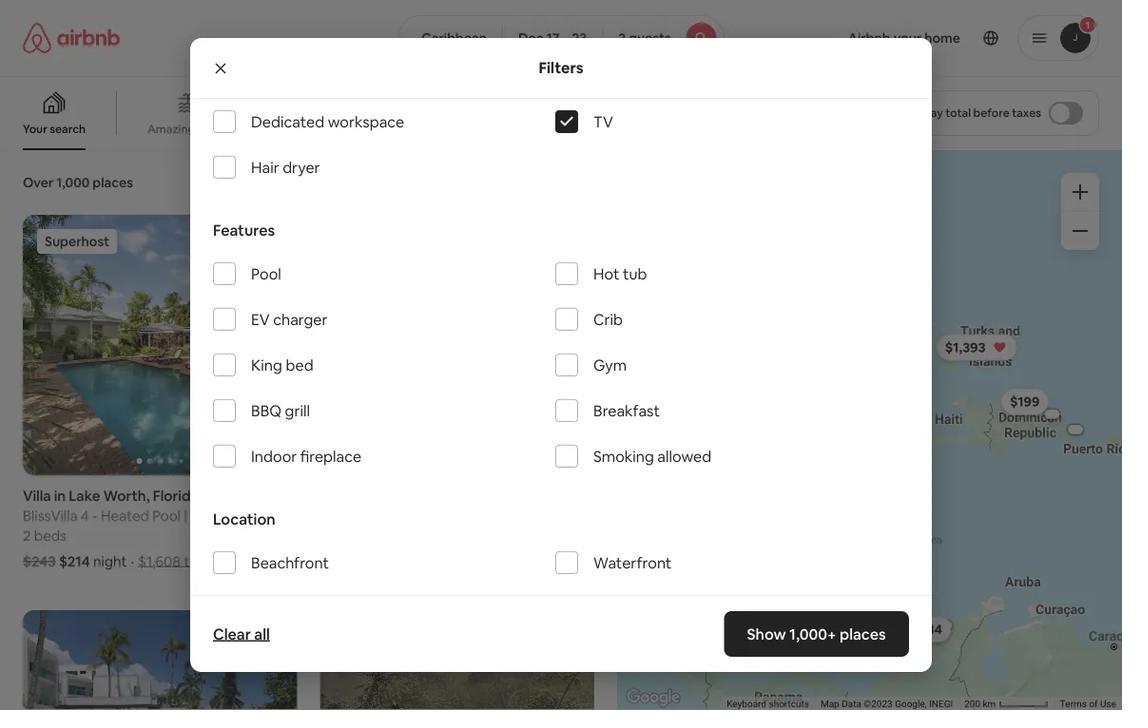 Task type: locate. For each thing, give the bounding box(es) containing it.
17
[[547, 29, 560, 47]]

0 horizontal spatial total
[[184, 552, 214, 571]]

places for show 1,000+ places
[[840, 625, 887, 644]]

$140 button
[[682, 586, 729, 613]]

total left before
[[946, 106, 972, 120]]

$31
[[921, 621, 942, 638]]

all
[[254, 625, 270, 644]]

smoking
[[594, 447, 655, 466]]

1,000
[[56, 174, 90, 191]]

places right the 1,000+
[[840, 625, 887, 644]]

search
[[50, 122, 86, 137]]

your search
[[23, 122, 86, 137]]

200 km
[[965, 699, 999, 710]]

google image
[[622, 686, 685, 711]]

group
[[0, 76, 817, 150], [23, 215, 297, 476], [320, 215, 595, 476], [23, 611, 297, 711], [320, 611, 595, 711]]

1 vertical spatial places
[[840, 625, 887, 644]]

2 inside button
[[619, 29, 626, 47]]

beachfront
[[258, 122, 318, 137], [251, 553, 329, 573]]

0 horizontal spatial $1,393
[[320, 552, 363, 571]]

$140
[[690, 591, 720, 608]]

2 left guests
[[619, 29, 626, 47]]

$31 button
[[912, 617, 951, 643]]

None search field
[[398, 15, 725, 61]]

features
[[213, 220, 275, 240]]

1,000+
[[790, 625, 837, 644]]

clear
[[213, 625, 251, 644]]

2 left beds
[[23, 527, 31, 545]]

2 inside the 2 beds $243 $214 night · $1,608 total
[[23, 527, 31, 545]]

your
[[23, 122, 47, 137]]

none search field containing caribbean
[[398, 15, 725, 61]]

1 horizontal spatial 2
[[619, 29, 626, 47]]

in
[[54, 487, 66, 505]]

allowed
[[658, 447, 712, 466]]

0 vertical spatial 2
[[619, 29, 626, 47]]

fireplace
[[300, 447, 362, 466]]

total right $1,608
[[184, 552, 214, 571]]

1 horizontal spatial total
[[946, 106, 972, 120]]

23
[[572, 29, 587, 47]]

bed
[[286, 355, 314, 375]]

night
[[93, 552, 127, 571]]

workspace
[[328, 112, 405, 131]]

florida
[[153, 487, 199, 505]]

0 vertical spatial beachfront
[[258, 122, 318, 137]]

caribbean button
[[398, 15, 503, 61]]

2 for 2 guests
[[619, 29, 626, 47]]

hair dryer
[[251, 158, 320, 177]]

bbq grill
[[251, 401, 310, 421]]

beachfront down location
[[251, 553, 329, 573]]

filters
[[539, 58, 584, 78]]

ev
[[251, 310, 270, 329]]

places right 1,000
[[93, 174, 133, 191]]

1 horizontal spatial places
[[840, 625, 887, 644]]

$243
[[23, 552, 56, 571]]

king bed
[[251, 355, 314, 375]]

$199
[[1011, 394, 1040, 411]]

0 vertical spatial places
[[93, 174, 133, 191]]

charger
[[273, 310, 328, 329]]

luxe
[[557, 122, 582, 137]]

0 vertical spatial $1,393
[[946, 339, 986, 356]]

$1,393 inside the "$1,393" button
[[946, 339, 986, 356]]

map
[[821, 699, 840, 710]]

total inside the 2 beds $243 $214 night · $1,608 total
[[184, 552, 214, 571]]

display total before taxes button
[[888, 90, 1100, 136]]

·
[[131, 552, 134, 571]]

zoom in image
[[1073, 185, 1089, 200]]

2
[[619, 29, 626, 47], [23, 527, 31, 545]]

google,
[[896, 699, 927, 710]]

1 vertical spatial 2
[[23, 527, 31, 545]]

200 km button
[[959, 697, 1055, 711]]

shortcuts
[[769, 699, 810, 710]]

total
[[946, 106, 972, 120], [184, 552, 214, 571]]

indoor
[[251, 447, 297, 466]]

hot
[[594, 264, 620, 284]]

dec 17 – 23 button
[[502, 15, 604, 61]]

total inside display total before taxes button
[[946, 106, 972, 120]]

$1,608 total button
[[138, 552, 214, 571]]

amazing pools
[[147, 122, 227, 137]]

places inside the filters dialog
[[840, 625, 887, 644]]

google map
showing 46 stays. including 2 saved stays. region
[[618, 150, 1123, 711]]

0 horizontal spatial 2
[[23, 527, 31, 545]]

clear all
[[213, 625, 270, 644]]

villa in lake worth, florida
[[23, 487, 199, 505]]

add to wishlist: resort in cabarete, dominican republic image
[[259, 625, 282, 648]]

$34
[[919, 621, 943, 638]]

beachfront up hair dryer
[[258, 122, 318, 137]]

1 vertical spatial beachfront
[[251, 553, 329, 573]]

map data ©2023 google, inegi
[[821, 699, 954, 710]]

$214
[[59, 552, 90, 571]]

keyboard shortcuts button
[[727, 698, 810, 711]]

$199 button
[[1002, 389, 1049, 416]]

beds
[[34, 527, 67, 545]]

places
[[93, 174, 133, 191], [840, 625, 887, 644]]

0 horizontal spatial places
[[93, 174, 133, 191]]

remove from wishlist: villa in lake worth, florida image
[[259, 229, 282, 252]]

1 vertical spatial $1,393
[[320, 552, 363, 571]]

1 vertical spatial total
[[184, 552, 214, 571]]

tv
[[594, 112, 614, 131]]

0 vertical spatial total
[[946, 106, 972, 120]]

hair
[[251, 158, 279, 177]]

1 horizontal spatial $1,393
[[946, 339, 986, 356]]

tropical
[[353, 122, 396, 137]]

dryer
[[283, 158, 320, 177]]



Task type: vqa. For each thing, say whether or not it's contained in the screenshot.
the Redeem
no



Task type: describe. For each thing, give the bounding box(es) containing it.
©2023
[[864, 699, 893, 710]]

grill
[[285, 401, 310, 421]]

dec 17 – 23
[[519, 29, 587, 47]]

before
[[974, 106, 1010, 120]]

gym
[[594, 355, 627, 375]]

location
[[213, 510, 276, 529]]

dedicated
[[251, 112, 325, 131]]

villa
[[23, 487, 51, 505]]

of
[[1090, 699, 1099, 710]]

waterfront
[[594, 553, 672, 573]]

worth,
[[103, 487, 150, 505]]

smoking allowed
[[594, 447, 712, 466]]

$34 button
[[911, 617, 952, 643]]

2 guests button
[[603, 15, 725, 61]]

tub
[[623, 264, 647, 284]]

200
[[965, 699, 981, 710]]

–
[[563, 29, 569, 47]]

pools
[[198, 122, 227, 137]]

terms of use
[[1061, 699, 1117, 710]]

dec
[[519, 29, 544, 47]]

lake
[[69, 487, 100, 505]]

group containing your search
[[0, 76, 817, 150]]

crib
[[594, 310, 623, 329]]

display
[[905, 106, 944, 120]]

places for over 1,000 places
[[93, 174, 133, 191]]

amazing
[[147, 122, 195, 137]]

inegi
[[930, 699, 954, 710]]

2 beds $243 $214 night · $1,608 total
[[23, 527, 214, 571]]

over 1,000 places
[[23, 174, 133, 191]]

display total before taxes
[[905, 106, 1042, 120]]

km
[[983, 699, 997, 710]]

clear all button
[[204, 616, 280, 654]]

ev charger
[[251, 310, 328, 329]]

hot tub
[[594, 264, 647, 284]]

show
[[748, 625, 787, 644]]

bbq
[[251, 401, 282, 421]]

data
[[842, 699, 862, 710]]

taxes
[[1013, 106, 1042, 120]]

dedicated workspace
[[251, 112, 405, 131]]

terms
[[1061, 699, 1088, 710]]

profile element
[[748, 0, 1100, 76]]

2 guests
[[619, 29, 671, 47]]

use
[[1101, 699, 1117, 710]]

keyboard
[[727, 699, 767, 710]]

king
[[251, 355, 283, 375]]

caribbean
[[422, 29, 487, 47]]

filters dialog
[[190, 0, 933, 693]]

zoom out image
[[1073, 224, 1089, 239]]

over
[[23, 174, 54, 191]]

pool
[[251, 264, 281, 284]]

$1,608
[[138, 552, 181, 571]]

show 1,000+ places link
[[725, 612, 910, 658]]

keyboard shortcuts
[[727, 699, 810, 710]]

breakfast
[[594, 401, 660, 421]]

beachfront inside the filters dialog
[[251, 553, 329, 573]]

2 for 2 beds $243 $214 night · $1,608 total
[[23, 527, 31, 545]]

show 1,000+ places
[[748, 625, 887, 644]]

guests
[[629, 29, 671, 47]]

indoor fireplace
[[251, 447, 362, 466]]

terms of use link
[[1061, 699, 1117, 710]]

$1,393 button
[[937, 335, 1018, 361]]



